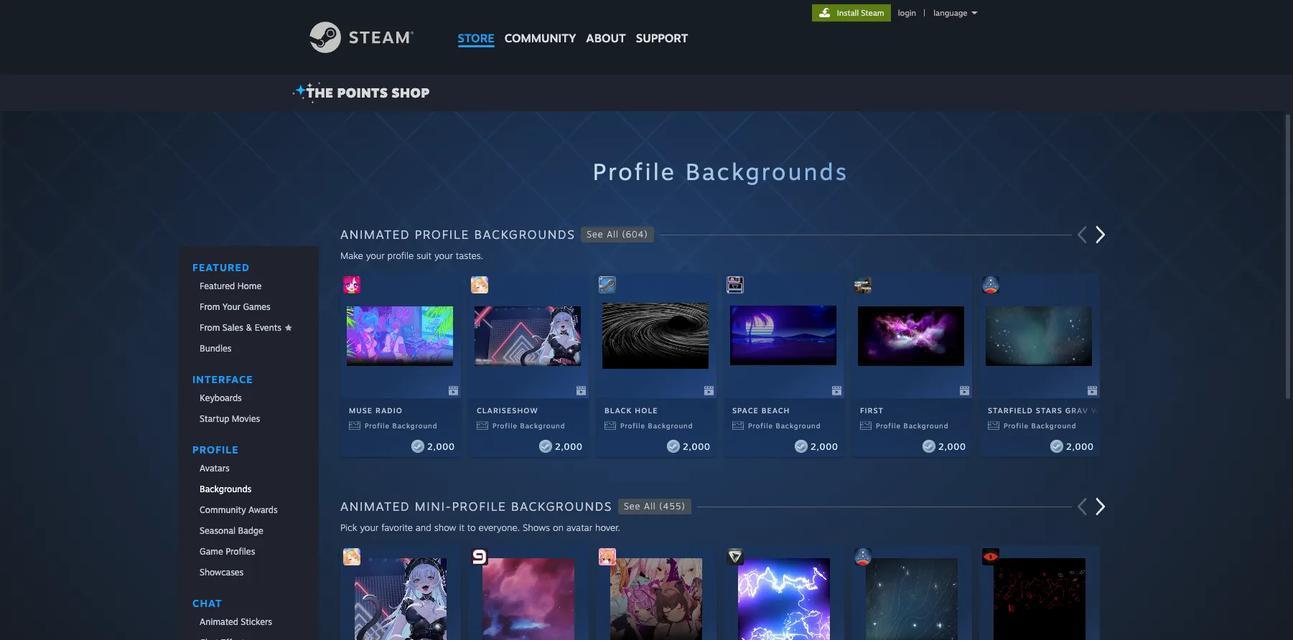 Task type: vqa. For each thing, say whether or not it's contained in the screenshot.
the Multiplayer link
no



Task type: locate. For each thing, give the bounding box(es) containing it.
seasonal
[[200, 526, 236, 537]]

0 vertical spatial starfield image
[[983, 277, 1000, 294]]

profiles
[[226, 547, 255, 557]]

4 background from the left
[[776, 422, 821, 430]]

2 from from the top
[[200, 323, 220, 333]]

5 background from the left
[[904, 422, 949, 430]]

pick your favorite and show it to everyone. shows on avatar hover.
[[340, 522, 621, 534]]

profile background for starfield stars grav wave
[[1004, 422, 1077, 430]]

black
[[605, 406, 633, 415]]

radio
[[376, 406, 403, 415]]

1 profile background from the left
[[365, 422, 438, 430]]

profile background down "clariseshow"
[[493, 422, 566, 430]]

bundles
[[200, 343, 232, 354]]

shows
[[523, 522, 550, 534]]

to
[[468, 522, 476, 534]]

background for first
[[904, 422, 949, 430]]

0 horizontal spatial starfield image
[[855, 549, 872, 566]]

wave
[[1092, 406, 1116, 415]]

2,000
[[427, 441, 455, 452], [555, 441, 583, 452], [683, 441, 711, 452], [811, 441, 839, 452], [939, 441, 967, 452], [1067, 441, 1095, 452]]

miss neko 3 image down "tastes."
[[471, 277, 488, 294]]

see left (604)
[[587, 229, 604, 240]]

animated profile backgrounds
[[340, 227, 576, 242]]

animated mini-profile backgrounds
[[340, 499, 613, 514]]

profile for muse radio
[[365, 422, 390, 430]]

profile for first
[[876, 422, 902, 430]]

startup movies
[[200, 414, 260, 425]]

starfield
[[988, 406, 1034, 415]]

your right pick
[[360, 522, 379, 534]]

0 horizontal spatial miss neko 3 image
[[343, 549, 361, 566]]

see for animated profile backgrounds
[[587, 229, 604, 240]]

(604)
[[623, 229, 648, 240]]

profile background down beach
[[748, 422, 821, 430]]

animated stickers
[[200, 617, 272, 628]]

profile for starfield stars grav wave
[[1004, 422, 1029, 430]]

your
[[366, 250, 385, 262], [435, 250, 453, 262], [360, 522, 379, 534]]

2,000 for muse radio
[[427, 441, 455, 452]]

from left your
[[200, 302, 220, 313]]

|
[[924, 8, 926, 18]]

the
[[306, 85, 334, 101]]

black hole
[[605, 406, 658, 415]]

1 vertical spatial from
[[200, 323, 220, 333]]

backgrounds inside backgrounds link
[[200, 484, 252, 495]]

profile for clariseshow
[[493, 422, 518, 430]]

profile background down stars
[[1004, 422, 1077, 430]]

profile down "clariseshow"
[[493, 422, 518, 430]]

language
[[934, 8, 968, 18]]

0 vertical spatial animated
[[340, 227, 410, 242]]

4 2,000 from the left
[[811, 441, 839, 452]]

background for muse radio
[[393, 422, 438, 430]]

3 background from the left
[[648, 422, 694, 430]]

0 horizontal spatial see
[[587, 229, 604, 240]]

profile background for space beach
[[748, 422, 821, 430]]

miss neko 3 image
[[471, 277, 488, 294], [343, 549, 361, 566]]

profile up suit
[[415, 227, 470, 242]]

0 horizontal spatial all
[[607, 229, 619, 240]]

space beach
[[733, 406, 791, 415]]

6 profile background from the left
[[1004, 422, 1077, 430]]

background
[[393, 422, 438, 430], [521, 422, 566, 430], [648, 422, 694, 430], [776, 422, 821, 430], [904, 422, 949, 430], [1032, 422, 1077, 430]]

pick
[[340, 522, 357, 534]]

all left (604)
[[607, 229, 619, 240]]

the points shop link
[[292, 82, 436, 104]]

your for mini-
[[360, 522, 379, 534]]

1 horizontal spatial all
[[644, 501, 656, 512]]

tastes.
[[456, 250, 484, 262]]

community awards
[[200, 505, 278, 516]]

games
[[243, 302, 271, 313]]

1 from from the top
[[200, 302, 220, 313]]

0 vertical spatial see
[[587, 229, 604, 240]]

2 vertical spatial animated
[[200, 617, 238, 628]]

3 profile background from the left
[[621, 422, 694, 430]]

4 profile background from the left
[[748, 422, 821, 430]]

see left (455)
[[624, 501, 641, 512]]

profile background down radio
[[365, 422, 438, 430]]

1 vertical spatial starfield image
[[855, 549, 872, 566]]

animated for animated profile backgrounds
[[340, 227, 410, 242]]

1 2,000 from the left
[[427, 441, 455, 452]]

retrowave image
[[727, 277, 744, 294]]

0 vertical spatial all
[[607, 229, 619, 240]]

animated for animated stickers
[[200, 617, 238, 628]]

your right make
[[366, 250, 385, 262]]

your right suit
[[435, 250, 453, 262]]

profile down black hole
[[621, 422, 646, 430]]

install
[[837, 8, 859, 18]]

animated left stickers
[[200, 617, 238, 628]]

1 horizontal spatial starfield image
[[983, 277, 1000, 294]]

2 2,000 from the left
[[555, 441, 583, 452]]

&
[[246, 323, 252, 333]]

profile backgrounds
[[593, 157, 849, 186]]

backgrounds link
[[178, 480, 319, 499]]

stars
[[1037, 406, 1063, 415]]

see all (455) link
[[613, 499, 692, 515]]

1 vertical spatial see
[[624, 501, 641, 512]]

profile background for muse radio
[[365, 422, 438, 430]]

see all (604) link
[[576, 227, 654, 243]]

muse
[[349, 406, 373, 415]]

from
[[200, 302, 220, 313], [200, 323, 220, 333]]

profile down space beach
[[748, 422, 774, 430]]

animated up make
[[340, 227, 410, 242]]

support
[[636, 31, 689, 45]]

all left (455)
[[644, 501, 656, 512]]

1 vertical spatial all
[[644, 501, 656, 512]]

all for animated mini-profile backgrounds
[[644, 501, 656, 512]]

community
[[505, 31, 576, 45]]

0 vertical spatial miss neko 3 image
[[471, 277, 488, 294]]

profile background down first on the right bottom of page
[[876, 422, 949, 430]]

profile
[[593, 157, 677, 186], [415, 227, 470, 242], [365, 422, 390, 430], [493, 422, 518, 430], [621, 422, 646, 430], [748, 422, 774, 430], [876, 422, 902, 430], [1004, 422, 1029, 430], [452, 499, 507, 514]]

5 profile background from the left
[[876, 422, 949, 430]]

and
[[416, 522, 432, 534]]

make your profile suit your tastes.
[[340, 250, 484, 262]]

animated
[[340, 227, 410, 242], [340, 499, 410, 514], [200, 617, 238, 628]]

profile down first on the right bottom of page
[[876, 422, 902, 430]]

community link
[[500, 0, 581, 52]]

animated up favorite
[[340, 499, 410, 514]]

showcases
[[200, 568, 244, 578]]

profile down starfield
[[1004, 422, 1029, 430]]

login
[[899, 8, 917, 18]]

profile background
[[365, 422, 438, 430], [493, 422, 566, 430], [621, 422, 694, 430], [748, 422, 821, 430], [876, 422, 949, 430], [1004, 422, 1077, 430]]

6 background from the left
[[1032, 422, 1077, 430]]

store
[[458, 31, 495, 45]]

see for animated mini-profile backgrounds
[[624, 501, 641, 512]]

background for black hole
[[648, 422, 694, 430]]

from up bundles in the left of the page
[[200, 323, 220, 333]]

game profiles
[[200, 547, 255, 557]]

hover.
[[596, 522, 621, 534]]

1 horizontal spatial see
[[624, 501, 641, 512]]

all for animated profile backgrounds
[[607, 229, 619, 240]]

miss neko 3 image down pick
[[343, 549, 361, 566]]

2 background from the left
[[521, 422, 566, 430]]

1 background from the left
[[393, 422, 438, 430]]

6 2,000 from the left
[[1067, 441, 1095, 452]]

2 profile background from the left
[[493, 422, 566, 430]]

0 vertical spatial from
[[200, 302, 220, 313]]

all
[[607, 229, 619, 240], [644, 501, 656, 512]]

1 horizontal spatial miss neko 3 image
[[471, 277, 488, 294]]

1 vertical spatial animated
[[340, 499, 410, 514]]

your for profile
[[366, 250, 385, 262]]

profile up pick your favorite and show it to everyone. shows on avatar hover.
[[452, 499, 507, 514]]

stickers
[[241, 617, 272, 628]]

neverout image
[[727, 549, 744, 566]]

community
[[200, 505, 246, 516]]

seasonal badge link
[[178, 522, 319, 541]]

community awards link
[[178, 501, 319, 520]]

profile background down hole
[[621, 422, 694, 430]]

events
[[255, 323, 282, 333]]

space
[[733, 406, 759, 415]]

3 2,000 from the left
[[683, 441, 711, 452]]

2,000 for clariseshow
[[555, 441, 583, 452]]

starfield image
[[983, 277, 1000, 294], [855, 549, 872, 566]]

5 2,000 from the left
[[939, 441, 967, 452]]

profile down the muse radio
[[365, 422, 390, 430]]

everyone.
[[479, 522, 520, 534]]

clariseshow
[[477, 406, 539, 415]]

grav
[[1066, 406, 1089, 415]]

starfield stars grav wave
[[988, 406, 1116, 415]]

animated for animated mini-profile backgrounds
[[340, 499, 410, 514]]

support link
[[631, 0, 694, 49]]



Task type: describe. For each thing, give the bounding box(es) containing it.
the points shop
[[306, 85, 430, 101]]

cult of the lamb image
[[983, 549, 1000, 566]]

points
[[337, 85, 388, 101]]

from for from your games
[[200, 302, 220, 313]]

background for space beach
[[776, 422, 821, 430]]

see all (604)
[[587, 229, 648, 240]]

keyboards link
[[178, 389, 319, 408]]

profile background for black hole
[[621, 422, 694, 430]]

2,000 for space beach
[[811, 441, 839, 452]]

login link
[[896, 8, 920, 18]]

featured home link
[[178, 277, 319, 296]]

dinosaur hunt puzzle image
[[855, 277, 872, 294]]

show
[[434, 522, 457, 534]]

avatar
[[567, 522, 593, 534]]

avatars
[[200, 463, 230, 474]]

mini-
[[415, 499, 452, 514]]

make
[[340, 250, 363, 262]]

2,000 for first
[[939, 441, 967, 452]]

your
[[223, 302, 241, 313]]

beach
[[762, 406, 791, 415]]

shop
[[392, 85, 430, 101]]

profile background for clariseshow
[[493, 422, 566, 430]]

profile for black hole
[[621, 422, 646, 430]]

seasonal badge
[[200, 526, 263, 537]]

startup movies link
[[178, 409, 319, 429]]

game profiles link
[[178, 542, 319, 562]]

from your games
[[200, 302, 271, 313]]

on
[[553, 522, 564, 534]]

from for from sales & events
[[200, 323, 220, 333]]

it
[[459, 522, 465, 534]]

steam
[[862, 8, 885, 18]]

background for starfield stars grav wave
[[1032, 422, 1077, 430]]

badge
[[238, 526, 263, 537]]

from your games link
[[178, 297, 319, 317]]

home
[[238, 281, 262, 292]]

the debut collection image
[[599, 277, 616, 294]]

install steam link
[[812, 4, 891, 22]]

startup
[[200, 414, 229, 425]]

store link
[[453, 0, 500, 52]]

avatars link
[[178, 459, 319, 478]]

login | language
[[899, 8, 968, 18]]

muse radio
[[349, 406, 403, 415]]

zup! 9 image
[[471, 549, 488, 566]]

from sales & events
[[200, 323, 282, 333]]

(455)
[[660, 501, 686, 512]]

mosaique neko waifus 5 image
[[599, 549, 616, 566]]

favorite
[[382, 522, 413, 534]]

2,000 for starfield stars grav wave
[[1067, 441, 1095, 452]]

see all (604) button
[[581, 227, 654, 243]]

2,000 for black hole
[[683, 441, 711, 452]]

install steam
[[837, 8, 885, 18]]

from sales & events link
[[178, 318, 319, 338]]

showcases link
[[178, 563, 319, 583]]

game
[[200, 547, 223, 557]]

bundles link
[[178, 339, 319, 358]]

about link
[[581, 0, 631, 49]]

profile background for first
[[876, 422, 949, 430]]

sales
[[223, 323, 244, 333]]

background for clariseshow
[[521, 422, 566, 430]]

muse dash image
[[343, 277, 361, 294]]

awards
[[249, 505, 278, 516]]

suit
[[417, 250, 432, 262]]

profile
[[388, 250, 414, 262]]

hole
[[635, 406, 658, 415]]

movies
[[232, 414, 260, 425]]

see all (455)
[[624, 501, 686, 512]]

profile up (604)
[[593, 157, 677, 186]]

keyboards
[[200, 393, 242, 404]]

about
[[586, 31, 626, 45]]

profile for space beach
[[748, 422, 774, 430]]

1 vertical spatial miss neko 3 image
[[343, 549, 361, 566]]

featured home
[[200, 281, 262, 292]]

featured
[[200, 281, 235, 292]]

see all (455) button
[[619, 499, 692, 515]]



